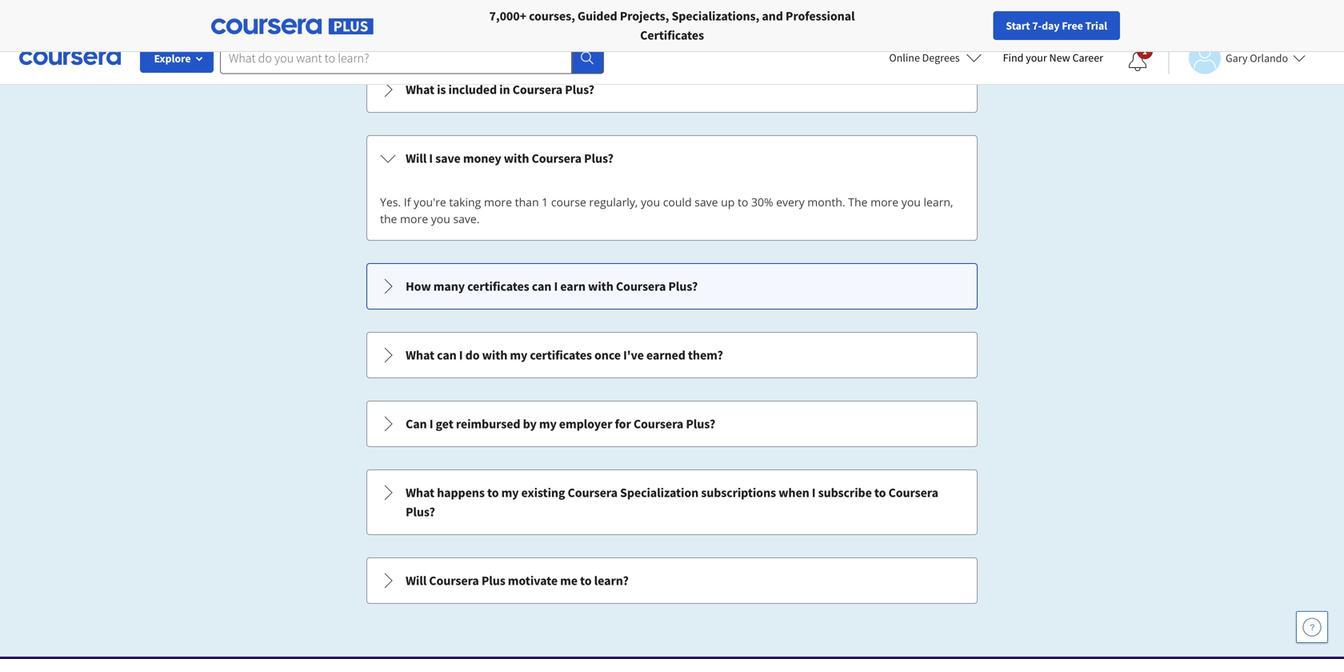 Task type: vqa. For each thing, say whether or not it's contained in the screenshot.
almost
no



Task type: describe. For each thing, give the bounding box(es) containing it.
every
[[776, 194, 805, 210]]

7-
[[1033, 18, 1042, 33]]

specialization
[[620, 485, 699, 501]]

money
[[463, 150, 501, 166]]

trial
[[1086, 18, 1108, 33]]

orlando
[[1250, 51, 1288, 65]]

with for certificates
[[482, 347, 508, 363]]

with inside 'dropdown button'
[[588, 278, 614, 295]]

coursera right in
[[513, 82, 563, 98]]

earned
[[647, 347, 686, 363]]

day
[[1042, 18, 1060, 33]]

certificates inside the how many certificates can i earn with coursera plus? 'dropdown button'
[[467, 278, 530, 295]]

yes. if you're taking more than 1 course regularly, you could save up to 30% every month. the more you learn, the more you save.
[[380, 194, 953, 226]]

up
[[721, 194, 735, 210]]

will coursera plus motivate me to learn?
[[406, 573, 629, 589]]

will for will coursera plus motivate me to learn?
[[406, 573, 427, 589]]

i inside 'dropdown button'
[[429, 150, 433, 166]]

save.
[[453, 211, 480, 226]]

certificates
[[640, 27, 704, 43]]

coursera inside 'dropdown button'
[[616, 278, 666, 295]]

to inside yes. if you're taking more than 1 course regularly, you could save up to 30% every month. the more you learn, the more you save.
[[738, 194, 749, 210]]

7,000+ courses, guided projects, specializations, and professional certificates
[[489, 8, 855, 43]]

subscribe
[[818, 485, 872, 501]]

motivate
[[508, 573, 558, 589]]

and
[[762, 8, 783, 24]]

course
[[551, 194, 586, 210]]

for universities
[[237, 8, 320, 24]]

i inside dropdown button
[[459, 347, 463, 363]]

start 7-day free trial
[[1006, 18, 1108, 33]]

can i get reimbursed by my employer for coursera plus? button
[[367, 402, 977, 447]]

degrees
[[922, 50, 960, 65]]

can i get reimbursed by my employer for coursera plus?
[[406, 416, 716, 432]]

with for plus?
[[504, 150, 529, 166]]

by
[[523, 416, 537, 432]]

1 button
[[1116, 42, 1160, 81]]

will coursera plus motivate me to learn? button
[[367, 559, 977, 603]]

what is included in coursera plus? button
[[367, 67, 977, 112]]

get
[[436, 416, 454, 432]]

coursera inside 'dropdown button'
[[532, 150, 582, 166]]

guided
[[578, 8, 618, 24]]

businesses link
[[126, 0, 218, 32]]

show notifications image
[[1128, 52, 1148, 71]]

the
[[380, 211, 397, 226]]

free
[[1062, 18, 1083, 33]]

plus? inside 'dropdown button'
[[669, 278, 698, 295]]

what happens to my existing coursera specialization subscriptions when i subscribe to coursera plus?
[[406, 485, 939, 520]]

to right subscribe
[[875, 485, 886, 501]]

than
[[515, 194, 539, 210]]

will i save money with coursera plus? button
[[367, 136, 977, 181]]

coursera image
[[19, 45, 121, 71]]

start
[[1006, 18, 1030, 33]]

for
[[615, 416, 631, 432]]

coursera right subscribe
[[889, 485, 939, 501]]

list containing what is included in coursera plus?
[[365, 0, 980, 606]]

yes.
[[380, 194, 401, 210]]

projects,
[[620, 8, 669, 24]]

in
[[499, 82, 510, 98]]

the
[[849, 194, 868, 210]]

can inside dropdown button
[[437, 347, 457, 363]]

1 inside 1 button
[[1143, 45, 1148, 57]]

if
[[404, 194, 411, 210]]

save inside yes. if you're taking more than 1 course regularly, you could save up to 30% every month. the more you learn, the more you save.
[[695, 194, 718, 210]]

me
[[560, 573, 578, 589]]

when
[[779, 485, 810, 501]]

professional
[[786, 8, 855, 24]]

help center image
[[1303, 618, 1322, 637]]

to right happens
[[487, 485, 499, 501]]

my inside what happens to my existing coursera specialization subscriptions when i subscribe to coursera plus?
[[501, 485, 519, 501]]

employer
[[559, 416, 613, 432]]

can inside 'dropdown button'
[[532, 278, 552, 295]]

what happens to my existing coursera specialization subscriptions when i subscribe to coursera plus? button
[[367, 471, 977, 535]]

0 horizontal spatial you
[[431, 211, 450, 226]]

2 horizontal spatial you
[[902, 194, 921, 210]]

gary orlando
[[1226, 51, 1288, 65]]

specializations,
[[672, 8, 760, 24]]

explore button
[[140, 44, 214, 73]]

regularly,
[[589, 194, 638, 210]]

happens
[[437, 485, 485, 501]]

coursera right for
[[634, 416, 684, 432]]

banner navigation
[[13, 0, 450, 32]]

month.
[[808, 194, 846, 210]]



Task type: locate. For each thing, give the bounding box(es) containing it.
with right do
[[482, 347, 508, 363]]

find your new career
[[1003, 50, 1104, 65]]

universities
[[257, 8, 320, 24]]

0 vertical spatial what
[[406, 82, 435, 98]]

1 vertical spatial my
[[539, 416, 557, 432]]

more down if
[[400, 211, 428, 226]]

1 right 'than'
[[542, 194, 548, 210]]

learn,
[[924, 194, 953, 210]]

you're
[[414, 194, 446, 210]]

what inside what happens to my existing coursera specialization subscriptions when i subscribe to coursera plus?
[[406, 485, 435, 501]]

can
[[406, 416, 427, 432]]

many
[[434, 278, 465, 295]]

gary
[[1226, 51, 1248, 65]]

1 horizontal spatial more
[[484, 194, 512, 210]]

learn?
[[594, 573, 629, 589]]

career
[[1073, 50, 1104, 65]]

with
[[504, 150, 529, 166], [588, 278, 614, 295], [482, 347, 508, 363]]

0 vertical spatial my
[[510, 347, 528, 363]]

more
[[484, 194, 512, 210], [871, 194, 899, 210], [400, 211, 428, 226]]

0 horizontal spatial 1
[[542, 194, 548, 210]]

save
[[435, 150, 461, 166], [695, 194, 718, 210]]

plus? inside what happens to my existing coursera specialization subscriptions when i subscribe to coursera plus?
[[406, 504, 435, 520]]

1 horizontal spatial can
[[532, 278, 552, 295]]

you down you're
[[431, 211, 450, 226]]

What do you want to learn? text field
[[220, 42, 572, 74]]

online
[[889, 50, 920, 65]]

subscriptions
[[701, 485, 776, 501]]

my right do
[[510, 347, 528, 363]]

coursera plus image
[[211, 19, 374, 35]]

i
[[429, 150, 433, 166], [554, 278, 558, 295], [459, 347, 463, 363], [430, 416, 433, 432], [812, 485, 816, 501]]

1 vertical spatial 1
[[542, 194, 548, 210]]

find
[[1003, 50, 1024, 65]]

can left do
[[437, 347, 457, 363]]

1 for from the left
[[237, 8, 254, 24]]

existing
[[521, 485, 565, 501]]

with inside dropdown button
[[482, 347, 508, 363]]

1 vertical spatial with
[[588, 278, 614, 295]]

i left do
[[459, 347, 463, 363]]

once
[[595, 347, 621, 363]]

i've
[[623, 347, 644, 363]]

with inside 'dropdown button'
[[504, 150, 529, 166]]

list
[[365, 0, 980, 606]]

start 7-day free trial button
[[993, 11, 1120, 40]]

to right up
[[738, 194, 749, 210]]

gary orlando button
[[1168, 42, 1306, 74]]

2 horizontal spatial more
[[871, 194, 899, 210]]

your
[[1026, 50, 1047, 65]]

my left the existing
[[501, 485, 519, 501]]

3 what from the top
[[406, 485, 435, 501]]

how many certificates can i earn with coursera plus?
[[406, 278, 698, 295]]

my
[[510, 347, 528, 363], [539, 416, 557, 432], [501, 485, 519, 501]]

will inside dropdown button
[[406, 573, 427, 589]]

1 will from the top
[[406, 150, 427, 166]]

online degrees
[[889, 50, 960, 65]]

my for certificates
[[510, 347, 528, 363]]

30%
[[751, 194, 773, 210]]

more left 'than'
[[484, 194, 512, 210]]

1
[[1143, 45, 1148, 57], [542, 194, 548, 210]]

coursera right the existing
[[568, 485, 618, 501]]

0 vertical spatial can
[[532, 278, 552, 295]]

0 horizontal spatial can
[[437, 347, 457, 363]]

1 horizontal spatial you
[[641, 194, 660, 210]]

them?
[[688, 347, 723, 363]]

0 horizontal spatial more
[[400, 211, 428, 226]]

for for governments
[[345, 8, 363, 24]]

how many certificates can i earn with coursera plus? button
[[367, 264, 977, 309]]

save inside 'dropdown button'
[[435, 150, 461, 166]]

do
[[465, 347, 480, 363]]

what left is
[[406, 82, 435, 98]]

what inside dropdown button
[[406, 347, 435, 363]]

i up you're
[[429, 150, 433, 166]]

can left earn
[[532, 278, 552, 295]]

how
[[406, 278, 431, 295]]

what
[[406, 82, 435, 98], [406, 347, 435, 363], [406, 485, 435, 501]]

1 vertical spatial certificates
[[530, 347, 592, 363]]

1 vertical spatial will
[[406, 573, 427, 589]]

my inside the can i get reimbursed by my employer for coursera plus? dropdown button
[[539, 416, 557, 432]]

0 vertical spatial with
[[504, 150, 529, 166]]

i left earn
[[554, 278, 558, 295]]

0 horizontal spatial for
[[237, 8, 254, 24]]

taking
[[449, 194, 481, 210]]

1 inside yes. if you're taking more than 1 course regularly, you could save up to 30% every month. the more you learn, the more you save.
[[542, 194, 548, 210]]

you left the could
[[641, 194, 660, 210]]

plus?
[[565, 82, 595, 98], [584, 150, 614, 166], [669, 278, 698, 295], [686, 416, 716, 432], [406, 504, 435, 520]]

my for employer
[[539, 416, 557, 432]]

will inside 'dropdown button'
[[406, 150, 427, 166]]

online degrees button
[[877, 40, 995, 75]]

what for what is included in coursera plus?
[[406, 82, 435, 98]]

1 horizontal spatial certificates
[[530, 347, 592, 363]]

1 horizontal spatial save
[[695, 194, 718, 210]]

coursera up course
[[532, 150, 582, 166]]

i inside what happens to my existing coursera specialization subscriptions when i subscribe to coursera plus?
[[812, 485, 816, 501]]

for for universities
[[237, 8, 254, 24]]

with right earn
[[588, 278, 614, 295]]

new
[[1050, 50, 1071, 65]]

i left get
[[430, 416, 433, 432]]

0 horizontal spatial save
[[435, 150, 461, 166]]

what left do
[[406, 347, 435, 363]]

for
[[237, 8, 254, 24], [345, 8, 363, 24]]

is
[[437, 82, 446, 98]]

1 what from the top
[[406, 82, 435, 98]]

0 vertical spatial will
[[406, 150, 427, 166]]

what is included in coursera plus?
[[406, 82, 595, 98]]

certificates inside what can i do with my certificates once i've earned them? dropdown button
[[530, 347, 592, 363]]

1 right career
[[1143, 45, 1148, 57]]

courses,
[[529, 8, 575, 24]]

will
[[406, 150, 427, 166], [406, 573, 427, 589]]

will up if
[[406, 150, 427, 166]]

for governments
[[345, 8, 437, 24]]

1 vertical spatial can
[[437, 347, 457, 363]]

1 horizontal spatial for
[[345, 8, 363, 24]]

governments
[[365, 8, 437, 24]]

7,000+
[[489, 8, 527, 24]]

what for what happens to my existing coursera specialization subscriptions when i subscribe to coursera plus?
[[406, 485, 435, 501]]

will left the plus at bottom left
[[406, 573, 427, 589]]

plus? inside 'dropdown button'
[[584, 150, 614, 166]]

i right when
[[812, 485, 816, 501]]

will for will i save money with coursera plus?
[[406, 150, 427, 166]]

2 will from the top
[[406, 573, 427, 589]]

2 what from the top
[[406, 347, 435, 363]]

what for what can i do with my certificates once i've earned them?
[[406, 347, 435, 363]]

my right by
[[539, 416, 557, 432]]

certificates
[[467, 278, 530, 295], [530, 347, 592, 363]]

will i save money with coursera plus?
[[406, 150, 614, 166]]

2 for from the left
[[345, 8, 363, 24]]

2 vertical spatial with
[[482, 347, 508, 363]]

what can i do with my certificates once i've earned them? button
[[367, 333, 977, 378]]

my inside what can i do with my certificates once i've earned them? dropdown button
[[510, 347, 528, 363]]

certificates right 'many'
[[467, 278, 530, 295]]

to
[[738, 194, 749, 210], [487, 485, 499, 501], [875, 485, 886, 501], [580, 573, 592, 589]]

plus
[[482, 573, 506, 589]]

1 vertical spatial what
[[406, 347, 435, 363]]

businesses
[[150, 8, 211, 24]]

certificates left once
[[530, 347, 592, 363]]

coursera right earn
[[616, 278, 666, 295]]

0 vertical spatial save
[[435, 150, 461, 166]]

0 vertical spatial certificates
[[467, 278, 530, 295]]

2 vertical spatial my
[[501, 485, 519, 501]]

find your new career link
[[995, 48, 1112, 68]]

explore
[[154, 51, 191, 66]]

1 horizontal spatial 1
[[1143, 45, 1148, 57]]

reimbursed
[[456, 416, 521, 432]]

0 horizontal spatial certificates
[[467, 278, 530, 295]]

0 vertical spatial 1
[[1143, 45, 1148, 57]]

more right the
[[871, 194, 899, 210]]

for left universities at the left of the page
[[237, 8, 254, 24]]

what left happens
[[406, 485, 435, 501]]

i inside 'dropdown button'
[[554, 278, 558, 295]]

with right the money
[[504, 150, 529, 166]]

2 vertical spatial what
[[406, 485, 435, 501]]

coursera
[[513, 82, 563, 98], [532, 150, 582, 166], [616, 278, 666, 295], [634, 416, 684, 432], [568, 485, 618, 501], [889, 485, 939, 501], [429, 573, 479, 589]]

coursera left the plus at bottom left
[[429, 573, 479, 589]]

save left the money
[[435, 150, 461, 166]]

included
[[449, 82, 497, 98]]

earn
[[560, 278, 586, 295]]

None search field
[[220, 42, 604, 74]]

for left governments
[[345, 8, 363, 24]]

save left up
[[695, 194, 718, 210]]

what can i do with my certificates once i've earned them?
[[406, 347, 723, 363]]

1 vertical spatial save
[[695, 194, 718, 210]]

to right me
[[580, 573, 592, 589]]

could
[[663, 194, 692, 210]]

you left learn,
[[902, 194, 921, 210]]



